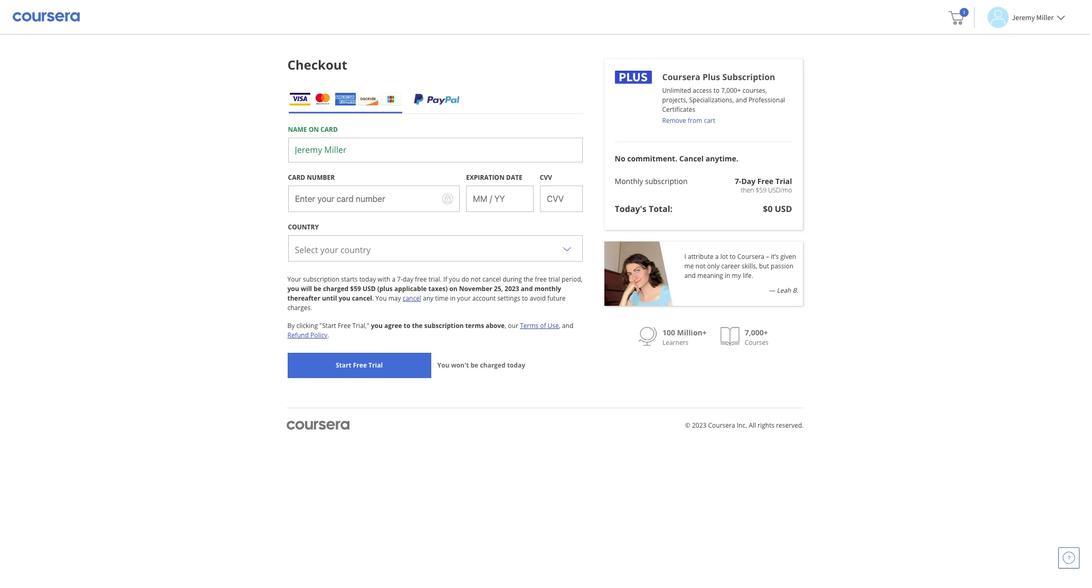 Task type: describe. For each thing, give the bounding box(es) containing it.
you down the your
[[287, 285, 299, 294]]

by clicking "start free trial," you agree to the subscription terms above , our terms of use , and refund policy .
[[287, 322, 573, 340]]

unlimited
[[662, 86, 691, 95]]

select
[[295, 244, 318, 256]]

you inside (plus applicable taxes) on november 25, 2023 and monthly thereafter until you cancel
[[339, 294, 350, 303]]

remove from cart link
[[662, 116, 715, 125]]

and inside i attribute a lot to coursera – it's given me not only career skills, but passion and meaning in my life.
[[684, 271, 696, 280]]

cvv
[[540, 173, 552, 182]]

$0
[[763, 203, 773, 215]]

given
[[780, 252, 796, 261]]

1 vertical spatial you
[[437, 361, 449, 370]]

trial.
[[428, 275, 442, 284]]

1 , from the left
[[505, 322, 506, 331]]

7,000+ courses
[[745, 328, 769, 347]]

to inside by clicking "start free trial," you agree to the subscription terms above , our terms of use , and refund policy .
[[404, 322, 410, 331]]

jeremy miller button
[[974, 7, 1065, 28]]

by
[[287, 322, 295, 331]]

until
[[322, 294, 337, 303]]

100
[[662, 328, 675, 338]]

avoid
[[530, 294, 546, 303]]

november
[[459, 285, 492, 294]]

be for won't
[[471, 361, 478, 370]]

then $59 usd /mo
[[741, 186, 792, 195]]

anytime.
[[706, 154, 738, 164]]

today's
[[615, 203, 647, 215]]

© 2023 coursera inc. all rights reserved.
[[685, 421, 804, 430]]

with
[[378, 275, 390, 284]]

and inside coursera plus subscription unlimited access to 7,000+ courses, projects, specializations, and professional certificates remove from cart
[[736, 96, 747, 105]]

remove
[[662, 116, 686, 125]]

/mo
[[781, 186, 792, 195]]

to inside coursera plus subscription unlimited access to 7,000+ courses, projects, specializations, and professional certificates remove from cart
[[714, 86, 720, 95]]

courses
[[745, 338, 769, 347]]

0 vertical spatial free
[[757, 176, 774, 186]]

charged for $59
[[323, 285, 348, 294]]

all
[[749, 421, 756, 430]]

100 million+ learners
[[662, 328, 707, 347]]

confirm payment details element
[[287, 54, 347, 76]]

of
[[540, 322, 546, 331]]

coursera inside coursera plus subscription unlimited access to 7,000+ courses, projects, specializations, and professional certificates remove from cart
[[662, 71, 700, 83]]

2 vertical spatial usd
[[363, 285, 376, 294]]

but
[[759, 262, 769, 271]]

lock image
[[442, 193, 453, 205]]

not inside i attribute a lot to coursera – it's given me not only career skills, but passion and meaning in my life.
[[695, 262, 705, 271]]

1 horizontal spatial .
[[372, 294, 374, 303]]

monthly subscription
[[615, 176, 688, 186]]

cancel
[[679, 154, 704, 164]]

learners
[[662, 338, 688, 347]]

plus
[[703, 71, 720, 83]]

you right if
[[449, 275, 460, 284]]

0 vertical spatial card
[[320, 125, 338, 134]]

free inside button
[[353, 361, 367, 370]]

0 vertical spatial the
[[524, 275, 533, 284]]

leah
[[777, 286, 791, 295]]

cancel inside (plus applicable taxes) on november 25, 2023 and monthly thereafter until you cancel
[[352, 294, 372, 303]]

on inside (plus applicable taxes) on november 25, 2023 and monthly thereafter until you cancel
[[449, 285, 457, 294]]

checkout main content
[[0, 54, 1090, 454]]

you will be charged $59 usd
[[287, 285, 376, 294]]

0 vertical spatial trial
[[775, 176, 792, 186]]

site metric image for 100
[[638, 327, 657, 346]]

monthly
[[534, 285, 561, 294]]

start free trial
[[336, 361, 383, 370]]

checkout
[[287, 56, 347, 73]]

0 horizontal spatial you
[[375, 294, 387, 303]]

settings
[[497, 294, 520, 303]]

(plus applicable taxes) on november 25, 2023 and monthly thereafter until you cancel
[[287, 285, 561, 303]]

to inside i attribute a lot to coursera – it's given me not only career skills, but passion and meaning in my life.
[[730, 252, 736, 261]]

7,000+ inside 7,000+ courses
[[745, 328, 768, 338]]

access
[[693, 86, 712, 95]]

1 horizontal spatial cancel
[[403, 294, 421, 303]]

2 , from the left
[[559, 322, 560, 331]]

your inside any time in your account settings to avoid future charges.
[[457, 294, 471, 303]]

1 vertical spatial not
[[471, 275, 481, 284]]

your
[[287, 275, 301, 284]]

reserved.
[[776, 421, 804, 430]]

1 horizontal spatial 7-
[[735, 176, 741, 186]]

jeremy miller
[[1012, 12, 1054, 22]]

above
[[486, 322, 505, 331]]

courses,
[[743, 86, 767, 95]]

0 vertical spatial usd
[[768, 186, 781, 195]]

0 horizontal spatial coursera image
[[13, 9, 80, 25]]

. inside by clicking "start free trial," you agree to the subscription terms above , our terms of use , and refund policy .
[[327, 331, 329, 340]]

discover image
[[358, 93, 378, 106]]

clicking
[[296, 322, 318, 331]]

subscription for your
[[303, 275, 339, 284]]

2 free from the left
[[535, 275, 547, 284]]

any
[[423, 294, 433, 303]]

trial
[[548, 275, 560, 284]]

commitment.
[[627, 154, 677, 164]]

certificates
[[662, 105, 695, 114]]

no commitment. cancel anytime.
[[615, 154, 738, 164]]

trial inside button
[[369, 361, 383, 370]]

0 vertical spatial your
[[320, 244, 338, 256]]

0 horizontal spatial $59
[[350, 285, 361, 294]]

1 vertical spatial usd
[[775, 203, 792, 215]]

terms
[[520, 322, 538, 331]]

a inside i attribute a lot to coursera – it's given me not only career skills, but passion and meaning in my life.
[[715, 252, 719, 261]]

future
[[547, 294, 566, 303]]

free inside by clicking "start free trial," you agree to the subscription terms above , our terms of use , and refund policy .
[[338, 322, 351, 331]]

terms
[[465, 322, 484, 331]]

cancel link
[[403, 294, 421, 303]]

it's
[[771, 252, 779, 261]]

agree
[[384, 322, 402, 331]]

policy
[[310, 331, 327, 340]]

date
[[506, 173, 522, 182]]

coursera plus subscription image
[[615, 71, 652, 84]]

refund
[[287, 331, 309, 340]]

professional
[[749, 96, 785, 105]]

time
[[435, 294, 448, 303]]

in inside i attribute a lot to coursera – it's given me not only career skills, but passion and meaning in my life.
[[725, 271, 730, 280]]

day
[[741, 176, 755, 186]]

miller
[[1036, 12, 1054, 22]]

won't
[[451, 361, 469, 370]]



Task type: locate. For each thing, give the bounding box(es) containing it.
and inside by clicking "start free trial," you agree to the subscription terms above , our terms of use , and refund policy .
[[562, 322, 573, 331]]

in left my
[[725, 271, 730, 280]]

1 vertical spatial 7-
[[397, 275, 403, 284]]

0 vertical spatial in
[[725, 271, 730, 280]]

2 vertical spatial coursera
[[708, 421, 735, 430]]

$59 right then
[[756, 186, 766, 195]]

b.
[[793, 286, 798, 295]]

0 vertical spatial subscription
[[645, 176, 688, 186]]

subscription down time
[[424, 322, 464, 331]]

0 horizontal spatial your
[[320, 244, 338, 256]]

on
[[309, 125, 319, 134], [449, 285, 457, 294]]

select your country
[[295, 244, 371, 256]]

a left the lot
[[715, 252, 719, 261]]

only
[[707, 262, 720, 271]]

0 horizontal spatial ,
[[505, 322, 506, 331]]

1 site metric image from the left
[[638, 327, 657, 346]]

to right the lot
[[730, 252, 736, 261]]

your subscription starts today with a 7-day free trial. if you do not cancel during the free trial period,
[[287, 275, 582, 284]]

1 horizontal spatial free
[[535, 275, 547, 284]]

1 horizontal spatial free
[[353, 361, 367, 370]]

0 vertical spatial not
[[695, 262, 705, 271]]

0 horizontal spatial 7-
[[397, 275, 403, 284]]

number
[[307, 173, 335, 182]]

taxes)
[[428, 285, 448, 294]]

0 vertical spatial $59
[[756, 186, 766, 195]]

. you may cancel
[[372, 294, 421, 303]]

free right day
[[757, 176, 774, 186]]

0 vertical spatial you
[[375, 294, 387, 303]]

2023
[[505, 285, 519, 294], [692, 421, 707, 430]]

1 horizontal spatial your
[[457, 294, 471, 303]]

0 horizontal spatial a
[[392, 275, 395, 284]]

you inside by clicking "start free trial," you agree to the subscription terms above , our terms of use , and refund policy .
[[371, 322, 383, 331]]

(plus
[[377, 285, 393, 294]]

and right use
[[562, 322, 573, 331]]

card down "mastercard" icon
[[320, 125, 338, 134]]

1 horizontal spatial $59
[[756, 186, 766, 195]]

0 vertical spatial today
[[359, 275, 376, 284]]

jcb image
[[380, 93, 401, 106]]

. left 'may'
[[372, 294, 374, 303]]

1 horizontal spatial not
[[695, 262, 705, 271]]

7,000+ inside coursera plus subscription unlimited access to 7,000+ courses, projects, specializations, and professional certificates remove from cart
[[721, 86, 741, 95]]

1 vertical spatial 7,000+
[[745, 328, 768, 338]]

coursera inside i attribute a lot to coursera – it's given me not only career skills, but passion and meaning in my life.
[[737, 252, 764, 261]]

2 horizontal spatial cancel
[[482, 275, 501, 284]]

7,000+ up courses
[[745, 328, 768, 338]]

card left number
[[288, 173, 305, 182]]

7- down anytime.
[[735, 176, 741, 186]]

site metric image for 7,000+
[[720, 327, 739, 346]]

1 horizontal spatial trial
[[775, 176, 792, 186]]

2 site metric image from the left
[[720, 327, 739, 346]]

free
[[415, 275, 427, 284], [535, 275, 547, 284]]

0 vertical spatial on
[[309, 125, 319, 134]]

1 vertical spatial 2023
[[692, 421, 707, 430]]

tab list inside checkout main content
[[288, 84, 583, 114]]

0 horizontal spatial be
[[314, 285, 321, 294]]

0 vertical spatial .
[[372, 294, 374, 303]]

today
[[359, 275, 376, 284], [507, 361, 525, 370]]

. down "start
[[327, 331, 329, 340]]

0 horizontal spatial 7,000+
[[721, 86, 741, 95]]

free up monthly
[[535, 275, 547, 284]]

0 horizontal spatial free
[[338, 322, 351, 331]]

1 vertical spatial on
[[449, 285, 457, 294]]

coursera up unlimited
[[662, 71, 700, 83]]

Name on Card text field
[[288, 138, 583, 163]]

.
[[372, 294, 374, 303], [327, 331, 329, 340]]

0 vertical spatial coursera
[[662, 71, 700, 83]]

2023 inside (plus applicable taxes) on november 25, 2023 and monthly thereafter until you cancel
[[505, 285, 519, 294]]

to left the avoid
[[522, 294, 528, 303]]

thereafter
[[287, 294, 320, 303]]

on right taxes)
[[449, 285, 457, 294]]

1 horizontal spatial on
[[449, 285, 457, 294]]

7-day free trial
[[735, 176, 792, 186]]

1 vertical spatial today
[[507, 361, 525, 370]]

1 horizontal spatial site metric image
[[720, 327, 739, 346]]

0 horizontal spatial charged
[[323, 285, 348, 294]]

site metric image left 7,000+ courses
[[720, 327, 739, 346]]

today down our
[[507, 361, 525, 370]]

0 horizontal spatial .
[[327, 331, 329, 340]]

you left won't
[[437, 361, 449, 370]]

coursera image
[[13, 9, 80, 25], [286, 421, 350, 430]]

you down (plus at left
[[375, 294, 387, 303]]

1 vertical spatial free
[[338, 322, 351, 331]]

paypal image
[[413, 93, 460, 106]]

the right during
[[524, 275, 533, 284]]

site metric image left 100
[[638, 327, 657, 346]]

0 horizontal spatial trial
[[369, 361, 383, 370]]

0 horizontal spatial card
[[288, 173, 305, 182]]

account
[[472, 294, 496, 303]]

the
[[524, 275, 533, 284], [412, 322, 423, 331]]

free right "start
[[338, 322, 351, 331]]

help center image
[[1063, 552, 1075, 565]]

free right day
[[415, 275, 427, 284]]

cancel down starts
[[352, 294, 372, 303]]

7,000+ up specializations,
[[721, 86, 741, 95]]

on right name
[[309, 125, 319, 134]]

1 vertical spatial be
[[471, 361, 478, 370]]

today's total:
[[615, 203, 673, 215]]

$59 down starts
[[350, 285, 361, 294]]

1 horizontal spatial you
[[437, 361, 449, 370]]

start free trial button
[[287, 353, 431, 379]]

0 horizontal spatial not
[[471, 275, 481, 284]]

to right agree
[[404, 322, 410, 331]]

usd
[[768, 186, 781, 195], [775, 203, 792, 215], [363, 285, 376, 294]]

1 horizontal spatial ,
[[559, 322, 560, 331]]

you right trial,"
[[371, 322, 383, 331]]

the inside by clicking "start free trial," you agree to the subscription terms above , our terms of use , and refund policy .
[[412, 322, 423, 331]]

site metric image
[[638, 327, 657, 346], [720, 327, 739, 346]]

0 horizontal spatial 2023
[[505, 285, 519, 294]]

1 horizontal spatial coursera
[[708, 421, 735, 430]]

expiration date
[[466, 173, 522, 182]]

1 horizontal spatial the
[[524, 275, 533, 284]]

$59
[[756, 186, 766, 195], [350, 285, 361, 294]]

subscription up you will be charged $59 usd
[[303, 275, 339, 284]]

starts
[[341, 275, 358, 284]]

be for will
[[314, 285, 321, 294]]

million+
[[677, 328, 707, 338]]

day
[[403, 275, 413, 284]]

1 horizontal spatial subscription
[[424, 322, 464, 331]]

1 horizontal spatial in
[[725, 271, 730, 280]]

0 vertical spatial charged
[[323, 285, 348, 294]]

2 vertical spatial free
[[353, 361, 367, 370]]

shopping cart: 1 item image
[[949, 8, 969, 25]]

in right time
[[450, 294, 456, 303]]

1 vertical spatial coursera
[[737, 252, 764, 261]]

passion
[[771, 262, 793, 271]]

25,
[[494, 285, 503, 294]]

to inside any time in your account settings to avoid future charges.
[[522, 294, 528, 303]]

the right agree
[[412, 322, 423, 331]]

total:
[[649, 203, 673, 215]]

1 horizontal spatial charged
[[480, 361, 505, 370]]

charged
[[323, 285, 348, 294], [480, 361, 505, 370]]

i
[[684, 252, 686, 261]]

be
[[314, 285, 321, 294], [471, 361, 478, 370]]

refund policy link
[[287, 331, 327, 340]]

2 vertical spatial subscription
[[424, 322, 464, 331]]

your right select
[[320, 244, 338, 256]]

1 vertical spatial the
[[412, 322, 423, 331]]

1 horizontal spatial 2023
[[692, 421, 707, 430]]

chevron down image
[[560, 242, 573, 255]]

, right of
[[559, 322, 560, 331]]

may
[[388, 294, 401, 303]]

,
[[505, 322, 506, 331], [559, 322, 560, 331]]

0 horizontal spatial site metric image
[[638, 327, 657, 346]]

if
[[443, 275, 447, 284]]

1 vertical spatial in
[[450, 294, 456, 303]]

0 vertical spatial be
[[314, 285, 321, 294]]

start
[[336, 361, 351, 370]]

1 vertical spatial a
[[392, 275, 395, 284]]

usd right $0
[[775, 203, 792, 215]]

1 horizontal spatial be
[[471, 361, 478, 370]]

cancel up 25,
[[482, 275, 501, 284]]

meaning
[[697, 271, 723, 280]]

—
[[769, 286, 775, 295]]

0 vertical spatial coursera image
[[13, 9, 80, 25]]

mastercard image
[[312, 93, 333, 106]]

no
[[615, 154, 625, 164]]

expiration
[[466, 173, 504, 182]]

be right will
[[314, 285, 321, 294]]

1 horizontal spatial 7,000+
[[745, 328, 768, 338]]

to up specializations,
[[714, 86, 720, 95]]

coursera
[[662, 71, 700, 83], [737, 252, 764, 261], [708, 421, 735, 430]]

skills,
[[742, 262, 757, 271]]

charged right won't
[[480, 361, 505, 370]]

and inside (plus applicable taxes) on november 25, 2023 and monthly thereafter until you cancel
[[521, 285, 533, 294]]

0 horizontal spatial free
[[415, 275, 427, 284]]

0 horizontal spatial in
[[450, 294, 456, 303]]

usd up $0 usd
[[768, 186, 781, 195]]

card
[[320, 125, 338, 134], [288, 173, 305, 182]]

0 horizontal spatial on
[[309, 125, 319, 134]]

0 vertical spatial a
[[715, 252, 719, 261]]

a right with
[[392, 275, 395, 284]]

cancel down applicable
[[403, 294, 421, 303]]

trial up $0 usd
[[775, 176, 792, 186]]

coursera left inc.
[[708, 421, 735, 430]]

coursera up skills, at top right
[[737, 252, 764, 261]]

to
[[714, 86, 720, 95], [730, 252, 736, 261], [522, 294, 528, 303], [404, 322, 410, 331]]

you right until
[[339, 294, 350, 303]]

not down attribute
[[695, 262, 705, 271]]

2023 down during
[[505, 285, 519, 294]]

card number
[[288, 173, 335, 182]]

7,000+
[[721, 86, 741, 95], [745, 328, 768, 338]]

subscription inside by clicking "start free trial," you agree to the subscription terms above , our terms of use , and refund policy .
[[424, 322, 464, 331]]

you
[[449, 275, 460, 284], [287, 285, 299, 294], [339, 294, 350, 303], [371, 322, 383, 331]]

not up november
[[471, 275, 481, 284]]

1 vertical spatial charged
[[480, 361, 505, 370]]

free
[[757, 176, 774, 186], [338, 322, 351, 331], [353, 361, 367, 370]]

country
[[340, 244, 371, 256]]

visa image
[[290, 93, 310, 106]]

rights
[[758, 421, 774, 430]]

jeremy
[[1012, 12, 1035, 22]]

trial right start
[[369, 361, 383, 370]]

©
[[685, 421, 690, 430]]

charged up until
[[323, 285, 348, 294]]

$0 usd
[[763, 203, 792, 215]]

1 vertical spatial card
[[288, 173, 305, 182]]

american express image
[[335, 93, 356, 106]]

applicable
[[394, 285, 427, 294]]

and down me
[[684, 271, 696, 280]]

1 vertical spatial $59
[[350, 285, 361, 294]]

in inside any time in your account settings to avoid future charges.
[[450, 294, 456, 303]]

0 vertical spatial 7,000+
[[721, 86, 741, 95]]

0 horizontal spatial cancel
[[352, 294, 372, 303]]

0 horizontal spatial subscription
[[303, 275, 339, 284]]

2 horizontal spatial subscription
[[645, 176, 688, 186]]

1 horizontal spatial a
[[715, 252, 719, 261]]

7-
[[735, 176, 741, 186], [397, 275, 403, 284]]

trial,"
[[352, 322, 369, 331]]

1 vertical spatial trial
[[369, 361, 383, 370]]

1 vertical spatial subscription
[[303, 275, 339, 284]]

subscription for monthly
[[645, 176, 688, 186]]

coursera plus subscription unlimited access to 7,000+ courses, projects, specializations, and professional certificates remove from cart
[[662, 71, 785, 125]]

2023 right '©'
[[692, 421, 707, 430]]

1 horizontal spatial coursera image
[[286, 421, 350, 430]]

2 horizontal spatial coursera
[[737, 252, 764, 261]]

a
[[715, 252, 719, 261], [392, 275, 395, 284]]

free right start
[[353, 361, 367, 370]]

1 horizontal spatial today
[[507, 361, 525, 370]]

1 vertical spatial .
[[327, 331, 329, 340]]

0 horizontal spatial today
[[359, 275, 376, 284]]

monthly
[[615, 176, 643, 186]]

0 horizontal spatial the
[[412, 322, 423, 331]]

0 vertical spatial 2023
[[505, 285, 519, 294]]

career
[[721, 262, 740, 271]]

from
[[688, 116, 702, 125]]

1 horizontal spatial card
[[320, 125, 338, 134]]

your down november
[[457, 294, 471, 303]]

subscription
[[722, 71, 775, 83]]

1 free from the left
[[415, 275, 427, 284]]

do
[[461, 275, 469, 284]]

tab list
[[288, 84, 583, 114]]

attribute
[[688, 252, 714, 261]]

0 horizontal spatial coursera
[[662, 71, 700, 83]]

country
[[288, 223, 319, 232]]

period,
[[562, 275, 582, 284]]

, left our
[[505, 322, 506, 331]]

0 vertical spatial 7-
[[735, 176, 741, 186]]

be right won't
[[471, 361, 478, 370]]

1 vertical spatial your
[[457, 294, 471, 303]]

and up the avoid
[[521, 285, 533, 294]]

usd left (plus at left
[[363, 285, 376, 294]]

projects,
[[662, 96, 687, 105]]

you
[[375, 294, 387, 303], [437, 361, 449, 370]]

1 vertical spatial coursera image
[[286, 421, 350, 430]]

charged for today
[[480, 361, 505, 370]]

today left with
[[359, 275, 376, 284]]

7- up applicable
[[397, 275, 403, 284]]

lot
[[720, 252, 728, 261]]

— leah b.
[[769, 286, 798, 295]]

subscription down no commitment. cancel anytime.
[[645, 176, 688, 186]]

and down 'courses,'
[[736, 96, 747, 105]]

you won't be charged today
[[437, 361, 525, 370]]



Task type: vqa. For each thing, say whether or not it's contained in the screenshot.
ACCOUNT
yes



